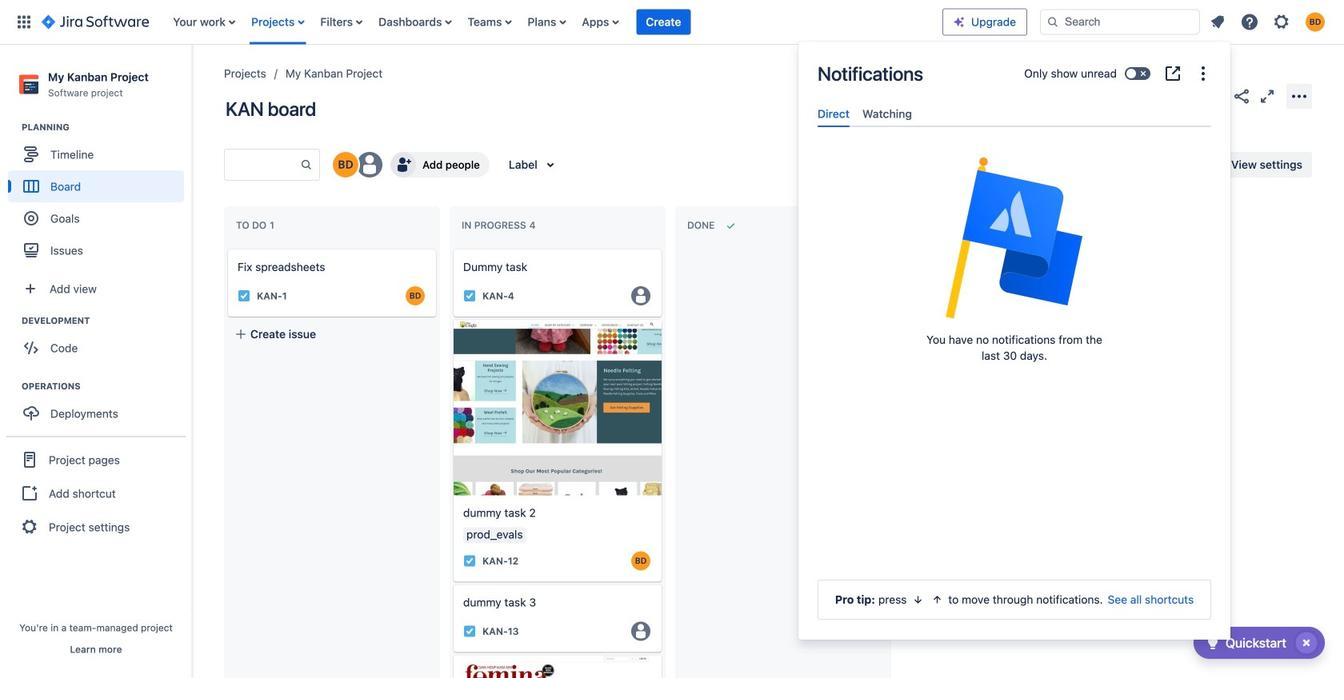 Task type: describe. For each thing, give the bounding box(es) containing it.
help image
[[1241, 12, 1260, 32]]

1 horizontal spatial list
[[1204, 8, 1335, 36]]

enter full screen image
[[1258, 87, 1278, 106]]

group for operations image
[[8, 380, 191, 435]]

sidebar navigation image
[[175, 64, 210, 96]]

heading for group related to development icon
[[22, 315, 191, 328]]

more actions image
[[1290, 87, 1310, 106]]

appswitcher icon image
[[14, 12, 34, 32]]

group for planning icon
[[8, 121, 191, 272]]

operations image
[[2, 377, 22, 396]]

notifications image
[[1209, 12, 1228, 32]]

goal image
[[24, 211, 38, 226]]

heading for planning icon group
[[22, 121, 191, 134]]

to do element
[[236, 220, 278, 231]]

open notifications in a new tab image
[[1164, 64, 1183, 83]]

primary element
[[10, 0, 943, 44]]

settings image
[[1273, 12, 1292, 32]]

arrow down image
[[912, 594, 925, 607]]

create issue image for to do element
[[217, 239, 236, 258]]



Task type: vqa. For each thing, say whether or not it's contained in the screenshot.
board icon
no



Task type: locate. For each thing, give the bounding box(es) containing it.
planning image
[[2, 118, 22, 137]]

1 create issue image from the left
[[217, 239, 236, 258]]

list item
[[637, 0, 691, 44]]

heading for group for operations image
[[22, 380, 191, 393]]

create issue image down to do element
[[217, 239, 236, 258]]

Search field
[[1041, 9, 1201, 35]]

3 heading from the top
[[22, 380, 191, 393]]

dismiss quickstart image
[[1294, 631, 1320, 656]]

1 heading from the top
[[22, 121, 191, 134]]

create issue image for 'in progress' element
[[443, 239, 462, 258]]

None search field
[[1041, 9, 1201, 35]]

import image
[[1017, 155, 1036, 175]]

Search this board text field
[[225, 151, 300, 179]]

star kan board image
[[1207, 87, 1226, 106]]

2 create issue image from the left
[[443, 239, 462, 258]]

tab list
[[812, 101, 1218, 127]]

search image
[[1047, 16, 1060, 28]]

add people image
[[394, 155, 413, 175]]

task image
[[238, 290, 251, 303], [464, 290, 476, 303], [464, 555, 476, 568], [464, 626, 476, 638]]

heading
[[22, 121, 191, 134], [22, 315, 191, 328], [22, 380, 191, 393]]

1 vertical spatial heading
[[22, 315, 191, 328]]

banner
[[0, 0, 1345, 45]]

your profile and settings image
[[1306, 12, 1326, 32]]

create issue image down 'in progress' element
[[443, 239, 462, 258]]

jira software image
[[42, 12, 149, 32], [42, 12, 149, 32]]

more image
[[1194, 64, 1214, 83]]

group
[[8, 121, 191, 272], [8, 315, 191, 369], [8, 380, 191, 435], [6, 436, 186, 550]]

2 heading from the top
[[22, 315, 191, 328]]

in progress element
[[462, 220, 539, 231]]

2 vertical spatial heading
[[22, 380, 191, 393]]

0 horizontal spatial list
[[165, 0, 943, 44]]

create issue image
[[217, 239, 236, 258], [443, 239, 462, 258]]

0 vertical spatial heading
[[22, 121, 191, 134]]

sidebar element
[[0, 45, 192, 679]]

1 horizontal spatial create issue image
[[443, 239, 462, 258]]

dialog
[[799, 42, 1231, 640]]

group for development icon
[[8, 315, 191, 369]]

arrow up image
[[931, 594, 944, 607]]

list
[[165, 0, 943, 44], [1204, 8, 1335, 36]]

development image
[[2, 312, 22, 331]]

0 horizontal spatial create issue image
[[217, 239, 236, 258]]



